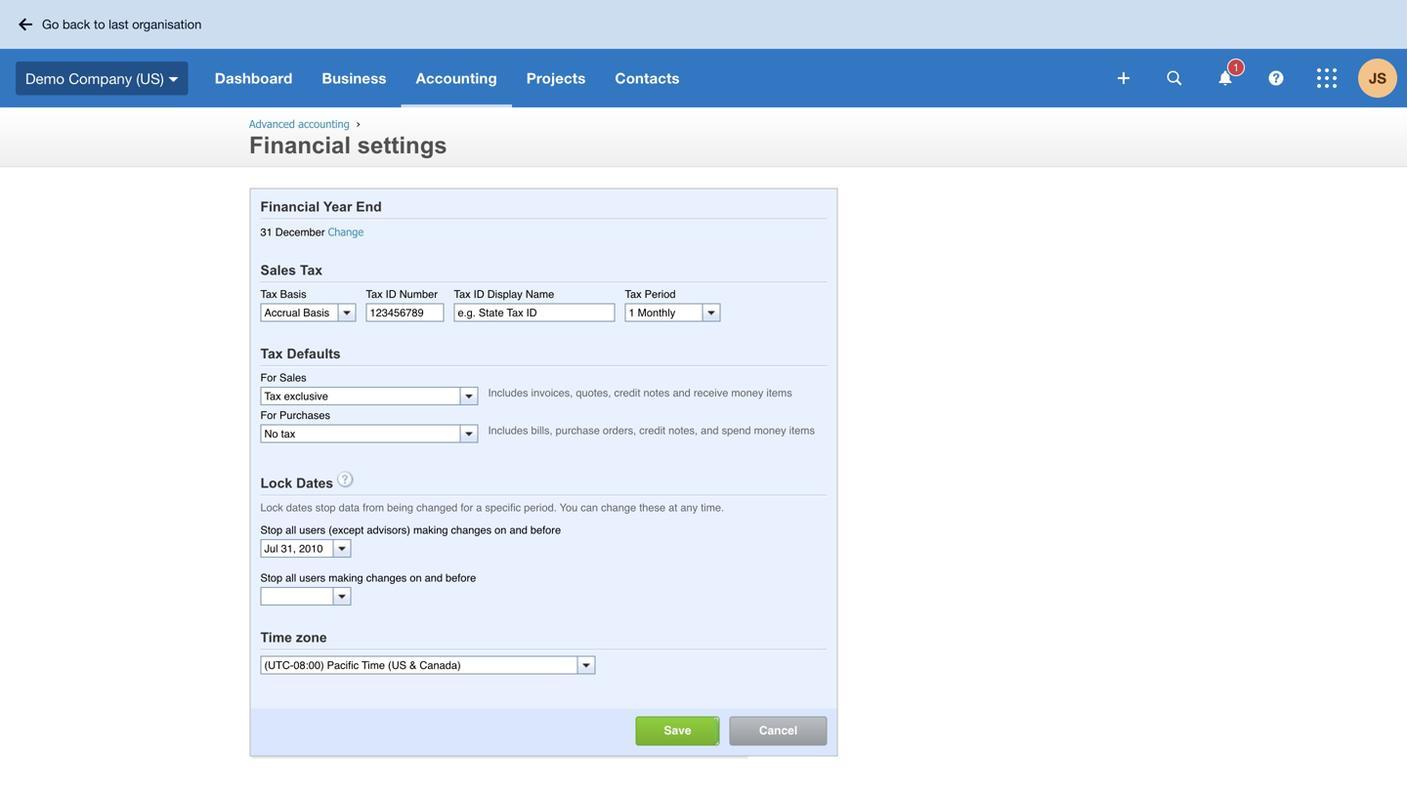 Task type: locate. For each thing, give the bounding box(es) containing it.
all
[[286, 524, 296, 536], [286, 572, 296, 584]]

2 users from the top
[[299, 572, 326, 584]]

change
[[328, 225, 364, 238]]

contacts
[[615, 69, 680, 87]]

31
[[260, 226, 272, 238]]

lock
[[260, 476, 292, 491], [260, 502, 283, 514]]

for down tax defaults
[[260, 372, 277, 384]]

1 vertical spatial changes
[[366, 572, 407, 584]]

0 vertical spatial for
[[260, 372, 277, 384]]

sales tax
[[260, 263, 323, 278]]

items
[[767, 387, 792, 399], [789, 425, 815, 437]]

1 includes from the top
[[488, 387, 528, 399]]

2 stop from the top
[[260, 572, 283, 584]]

changes down for
[[451, 524, 492, 536]]

1 for from the top
[[260, 372, 277, 384]]

and down specific
[[510, 524, 528, 536]]

basis
[[280, 288, 306, 301]]

number
[[399, 288, 438, 301]]

users up "stop all users making changes on and before" text box
[[299, 572, 326, 584]]

all up the stop all users (except advisors) making changes on and before text field
[[286, 524, 296, 536]]

lock dates stop data from being changed for a specific period. you can change these at any time.
[[260, 502, 724, 514]]

for for for sales
[[260, 372, 277, 384]]

all for stop all users making changes on and before
[[286, 572, 296, 584]]

None text field
[[366, 304, 444, 322], [261, 388, 460, 405], [261, 426, 460, 442], [261, 657, 577, 674], [366, 304, 444, 322], [261, 388, 460, 405], [261, 426, 460, 442], [261, 657, 577, 674]]

and down stop all users (except advisors) making changes on and before
[[425, 572, 443, 584]]

credit
[[614, 387, 640, 399], [639, 425, 666, 437]]

0 vertical spatial lock
[[260, 476, 292, 491]]

users up the stop all users (except advisors) making changes on and before text field
[[299, 524, 326, 536]]

id
[[386, 288, 396, 301], [474, 288, 484, 301]]

items right spend
[[789, 425, 815, 437]]

1 id from the left
[[386, 288, 396, 301]]

projects
[[526, 69, 586, 87]]

organisation
[[132, 17, 202, 32]]

0 vertical spatial sales
[[260, 263, 296, 278]]

stop for stop all users making changes on and before
[[260, 572, 283, 584]]

0 vertical spatial all
[[286, 524, 296, 536]]

svg image
[[19, 18, 32, 31], [1317, 68, 1337, 88], [1167, 71, 1182, 86], [1219, 71, 1232, 86], [1118, 72, 1130, 84], [169, 77, 179, 82]]

1 vertical spatial lock
[[260, 502, 283, 514]]

before down stop all users (except advisors) making changes on and before
[[446, 572, 476, 584]]

and
[[673, 387, 691, 399], [701, 425, 719, 437], [510, 524, 528, 536], [425, 572, 443, 584]]

31 december change
[[260, 225, 364, 238]]

js button
[[1358, 49, 1407, 107]]

changes
[[451, 524, 492, 536], [366, 572, 407, 584]]

cancel
[[759, 724, 798, 738]]

1 vertical spatial financial
[[260, 199, 320, 214]]

2 for from the top
[[260, 409, 277, 422]]

tax left display
[[454, 288, 471, 301]]

demo
[[25, 70, 65, 87]]

1 horizontal spatial changes
[[451, 524, 492, 536]]

tax up for sales
[[260, 347, 283, 362]]

money right spend
[[754, 425, 786, 437]]

business button
[[307, 49, 401, 107]]

0 vertical spatial on
[[495, 524, 507, 536]]

1 horizontal spatial making
[[413, 524, 448, 536]]

lock up dates
[[260, 476, 292, 491]]

id left number
[[386, 288, 396, 301]]

sales down tax defaults
[[280, 372, 306, 384]]

credit left notes,
[[639, 425, 666, 437]]

dashboard
[[215, 69, 293, 87]]

tax left number
[[366, 288, 383, 301]]

financial inside advanced accounting › financial settings
[[249, 132, 351, 158]]

0 vertical spatial stop
[[260, 524, 283, 536]]

js
[[1369, 69, 1387, 87]]

stop up the stop all users (except advisors) making changes on and before text field
[[260, 524, 283, 536]]

1 vertical spatial credit
[[639, 425, 666, 437]]

1 horizontal spatial id
[[474, 288, 484, 301]]

sales up tax basis
[[260, 263, 296, 278]]

items right receive
[[767, 387, 792, 399]]

tax left period at the left top of page
[[625, 288, 642, 301]]

1 vertical spatial money
[[754, 425, 786, 437]]

go back to last organisation link
[[12, 9, 213, 40]]

cancel link
[[730, 718, 826, 745]]

can
[[581, 502, 598, 514]]

1 vertical spatial for
[[260, 409, 277, 422]]

financial
[[249, 132, 351, 158], [260, 199, 320, 214]]

for left purchases
[[260, 409, 277, 422]]

1 vertical spatial on
[[410, 572, 422, 584]]

0 horizontal spatial changes
[[366, 572, 407, 584]]

money
[[731, 387, 764, 399], [754, 425, 786, 437]]

changes down advisors)
[[366, 572, 407, 584]]

sales
[[260, 263, 296, 278], [280, 372, 306, 384]]

1 horizontal spatial on
[[495, 524, 507, 536]]

for for for purchases
[[260, 409, 277, 422]]

company
[[69, 70, 132, 87]]

1 stop from the top
[[260, 524, 283, 536]]

tax
[[300, 263, 323, 278], [260, 288, 277, 301], [366, 288, 383, 301], [454, 288, 471, 301], [625, 288, 642, 301], [260, 347, 283, 362]]

period.
[[524, 502, 557, 514]]

2 all from the top
[[286, 572, 296, 584]]

stop
[[315, 502, 336, 514]]

tax left basis
[[260, 288, 277, 301]]

includes left invoices,
[[488, 387, 528, 399]]

notes,
[[669, 425, 698, 437]]

projects button
[[512, 49, 600, 107]]

id left display
[[474, 288, 484, 301]]

0 vertical spatial users
[[299, 524, 326, 536]]

financial down advanced accounting link
[[249, 132, 351, 158]]

id for display
[[474, 288, 484, 301]]

includes left bills,
[[488, 425, 528, 437]]

1 vertical spatial all
[[286, 572, 296, 584]]

on down specific
[[495, 524, 507, 536]]

time zone
[[260, 630, 327, 646]]

financial up december
[[260, 199, 320, 214]]

back
[[62, 17, 90, 32]]

1 all from the top
[[286, 524, 296, 536]]

1 vertical spatial before
[[446, 572, 476, 584]]

on down stop all users (except advisors) making changes on and before
[[410, 572, 422, 584]]

for
[[260, 372, 277, 384], [260, 409, 277, 422]]

credit left notes
[[614, 387, 640, 399]]

for sales
[[260, 372, 306, 384]]

and right notes
[[673, 387, 691, 399]]

2 includes from the top
[[488, 425, 528, 437]]

stop up "stop all users making changes on and before" text box
[[260, 572, 283, 584]]

includes
[[488, 387, 528, 399], [488, 425, 528, 437]]

making
[[413, 524, 448, 536], [329, 572, 363, 584]]

tax for tax basis
[[260, 288, 277, 301]]

2 lock from the top
[[260, 502, 283, 514]]

from
[[363, 502, 384, 514]]

making down (except
[[329, 572, 363, 584]]

0 vertical spatial includes
[[488, 387, 528, 399]]

(us)
[[136, 70, 164, 87]]

1 users from the top
[[299, 524, 326, 536]]

lock for lock dates stop data from being changed for a specific period. you can change these at any time.
[[260, 502, 283, 514]]

year
[[323, 199, 352, 214]]

0 vertical spatial before
[[530, 524, 561, 536]]

before down period.
[[530, 524, 561, 536]]

id for number
[[386, 288, 396, 301]]

stop for stop all users (except advisors) making changes on and before
[[260, 524, 283, 536]]

money right receive
[[731, 387, 764, 399]]

making down changed
[[413, 524, 448, 536]]

(except
[[329, 524, 364, 536]]

1 lock from the top
[[260, 476, 292, 491]]

all up "stop all users making changes on and before" text box
[[286, 572, 296, 584]]

svg image inside 1 popup button
[[1219, 71, 1232, 86]]

1 vertical spatial includes
[[488, 425, 528, 437]]

0 horizontal spatial making
[[329, 572, 363, 584]]

banner
[[0, 0, 1407, 107]]

2 id from the left
[[474, 288, 484, 301]]

0 horizontal spatial before
[[446, 572, 476, 584]]

0 vertical spatial credit
[[614, 387, 640, 399]]

on
[[495, 524, 507, 536], [410, 572, 422, 584]]

None text field
[[454, 304, 615, 322], [261, 305, 338, 321], [626, 305, 702, 321], [454, 304, 615, 322], [261, 305, 338, 321], [626, 305, 702, 321]]

orders,
[[603, 425, 636, 437]]

1 vertical spatial stop
[[260, 572, 283, 584]]

users
[[299, 524, 326, 536], [299, 572, 326, 584]]

users for making
[[299, 572, 326, 584]]

0 vertical spatial making
[[413, 524, 448, 536]]

spend
[[722, 425, 751, 437]]

december
[[275, 226, 325, 238]]

0 vertical spatial financial
[[249, 132, 351, 158]]

1 vertical spatial users
[[299, 572, 326, 584]]

0 horizontal spatial id
[[386, 288, 396, 301]]

at
[[669, 502, 678, 514]]

these
[[639, 502, 666, 514]]

lock left dates
[[260, 502, 283, 514]]



Task type: describe. For each thing, give the bounding box(es) containing it.
1 button
[[1206, 49, 1245, 107]]

accounting
[[416, 69, 497, 87]]

Stop all users (except advisors) making changes on and before text field
[[261, 540, 333, 557]]

tax defaults
[[260, 347, 341, 362]]

0 horizontal spatial on
[[410, 572, 422, 584]]

receive
[[694, 387, 728, 399]]

svg image
[[1269, 71, 1284, 86]]

1 vertical spatial making
[[329, 572, 363, 584]]

banner containing dashboard
[[0, 0, 1407, 107]]

notes
[[643, 387, 670, 399]]

name
[[526, 288, 554, 301]]

save
[[664, 724, 691, 738]]

dates
[[296, 476, 333, 491]]

being
[[387, 502, 413, 514]]

zone
[[296, 630, 327, 646]]

0 vertical spatial items
[[767, 387, 792, 399]]

dashboard link
[[200, 49, 307, 107]]

last
[[109, 17, 129, 32]]

1 vertical spatial sales
[[280, 372, 306, 384]]

dates
[[286, 502, 312, 514]]

go back to last organisation
[[42, 17, 202, 32]]

all for stop all users (except advisors) making changes on and before
[[286, 524, 296, 536]]

includes for includes bills, purchase orders, credit notes, and spend money items
[[488, 425, 528, 437]]

stop all users making changes on and before
[[260, 572, 476, 584]]

advanced
[[249, 117, 295, 130]]

lock for lock dates
[[260, 476, 292, 491]]

for
[[461, 502, 473, 514]]

users for (except
[[299, 524, 326, 536]]

contacts button
[[600, 49, 694, 107]]

settings
[[357, 132, 447, 158]]

1
[[1233, 61, 1239, 74]]

svg image inside go back to last organisation link
[[19, 18, 32, 31]]

what's this? image
[[337, 472, 354, 488]]

tax id number
[[366, 288, 438, 301]]

purchases
[[280, 409, 330, 422]]

to
[[94, 17, 105, 32]]

›
[[356, 117, 360, 130]]

and right notes,
[[701, 425, 719, 437]]

end
[[356, 199, 382, 214]]

tax id display name
[[454, 288, 554, 301]]

accounting button
[[401, 49, 512, 107]]

tax for tax defaults
[[260, 347, 283, 362]]

tax for tax id number
[[366, 288, 383, 301]]

financial year end
[[260, 199, 382, 214]]

display
[[487, 288, 523, 301]]

purchase
[[556, 425, 600, 437]]

advisors)
[[367, 524, 410, 536]]

go
[[42, 17, 59, 32]]

tax basis
[[260, 288, 306, 301]]

Stop all users making changes on and before text field
[[261, 588, 333, 605]]

tax period
[[625, 288, 676, 301]]

tax for tax period
[[625, 288, 642, 301]]

tax for tax id display name
[[454, 288, 471, 301]]

includes for includes invoices, quotes, credit notes and receive money items
[[488, 387, 528, 399]]

accounting
[[298, 117, 350, 130]]

period
[[645, 288, 676, 301]]

a
[[476, 502, 482, 514]]

stop all users (except advisors) making changes on and before
[[260, 524, 561, 536]]

you
[[560, 502, 578, 514]]

demo company (us) button
[[0, 49, 200, 107]]

1 horizontal spatial before
[[530, 524, 561, 536]]

specific
[[485, 502, 521, 514]]

svg image inside demo company (us) popup button
[[169, 77, 179, 82]]

any
[[681, 502, 698, 514]]

save button
[[637, 718, 719, 745]]

time.
[[701, 502, 724, 514]]

change
[[601, 502, 636, 514]]

0 vertical spatial money
[[731, 387, 764, 399]]

tax up basis
[[300, 263, 323, 278]]

advanced accounting link
[[249, 117, 350, 130]]

for purchases
[[260, 409, 330, 422]]

includes invoices, quotes, credit notes and receive money items
[[488, 387, 792, 399]]

advanced accounting › financial settings
[[249, 117, 447, 158]]

change link
[[328, 225, 364, 238]]

defaults
[[287, 347, 341, 362]]

changed
[[416, 502, 458, 514]]

data
[[339, 502, 360, 514]]

business
[[322, 69, 387, 87]]

lock dates
[[260, 476, 337, 491]]

invoices,
[[531, 387, 573, 399]]

0 vertical spatial changes
[[451, 524, 492, 536]]

bills,
[[531, 425, 553, 437]]

1 vertical spatial items
[[789, 425, 815, 437]]

includes bills, purchase orders, credit notes, and spend money items
[[488, 425, 815, 437]]

time
[[260, 630, 292, 646]]

demo company (us)
[[25, 70, 164, 87]]

quotes,
[[576, 387, 611, 399]]



Task type: vqa. For each thing, say whether or not it's contained in the screenshot.
the Invoice number
no



